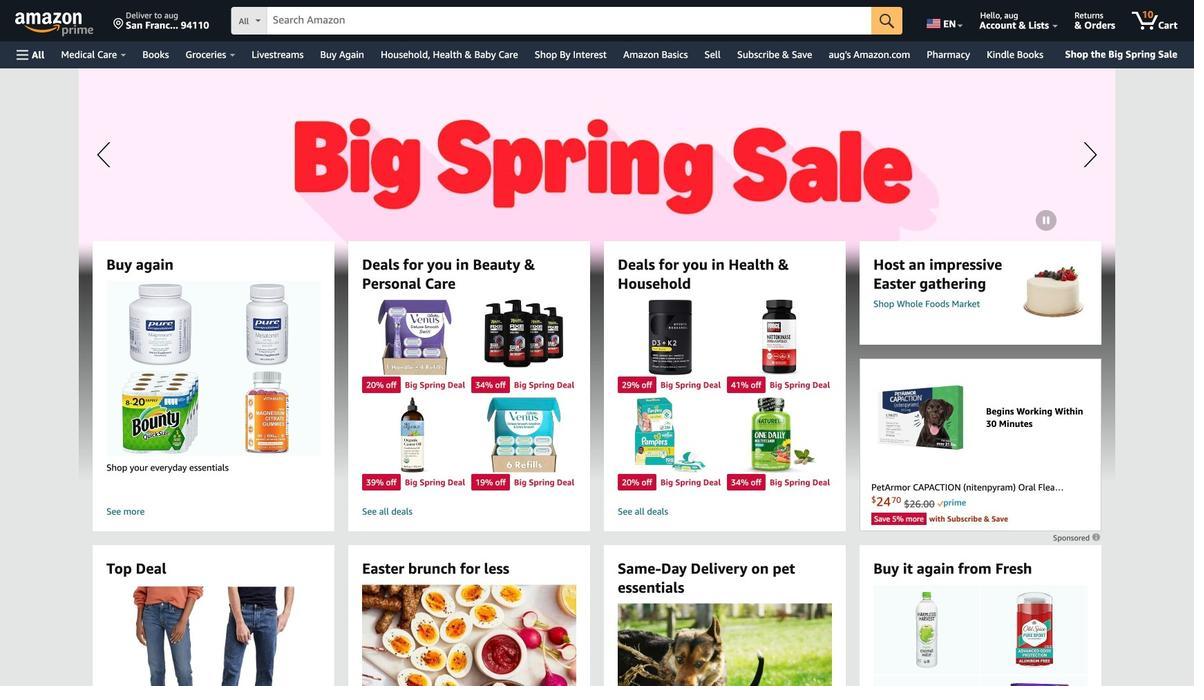 Task type: describe. For each thing, give the bounding box(es) containing it.
pure encapsulations melatonin 0.5 mg | antioxidant supplement to support natural sleeping* | 180 capsules image
[[246, 284, 288, 366]]

navigation navigation
[[0, 0, 1195, 68]]

pampers swaddlers disposable baby diapers size 1, one month supply (198 count) with sensitive water based baby wipes 6x pop-top packs (336 count) image
[[618, 397, 723, 473]]

force factor nattokinase 2000 fu, nattokinase supplement for heart health and blood pressure health, blood circulation pills, non-gmo, vegan, no gelatin, 90 vegetable capsules image
[[727, 300, 833, 375]]

old spice high endurance deodorant for men, pure sport scent, 2.25 oz image
[[1010, 585, 1061, 675]]

naturelo one daily multivitamin for men - with vitamins & minerals + organic whole foods - supplement to boost energy, general health - non-gmo - 120 capsules - 4 month supply image
[[727, 397, 833, 473]]

vanilla sponge cake with fresh fruit. host an impressive easter gathering. shop whole foods market. image
[[1017, 257, 1088, 329]]

mymochi ice cream, cookies & cream, 6 ct image
[[994, 677, 1076, 687]]

levi's men's and women's apparel image
[[132, 585, 295, 687]]

vitamatic magnesium citrate gummies 600mg per serving - 60 vegan gummies - promotes healthy relaxation, muscle, bone, & energ image
[[245, 372, 289, 454]]



Task type: locate. For each thing, give the bounding box(es) containing it.
harmless harvest raw organic coconut water, 32 oz bottle image
[[909, 585, 945, 675]]

None search field
[[231, 7, 903, 36]]

none submit inside search box
[[872, 7, 903, 35]]

amazon image
[[15, 12, 82, 33]]

none search field inside the navigation navigation
[[231, 7, 903, 36]]

pure encapsulations magnesium (glycinate) - supplement to support stress relief, sleep, heart health, nerves, muscles, and me image
[[129, 284, 191, 366]]

big spring sale image
[[79, 68, 1116, 276]]

sports research vitamin d3 + k2 with 5000iu of plant-based d3 & 100mcg of vitamin k2 as mk-7 non-gmo verified & vegan certified,softgel (60ct) image
[[618, 300, 723, 375]]

None submit
[[872, 7, 903, 35]]

axe 3-in-1 body wash shampoo and conditioner easy hair and body wash for men wash and care total fresh light and fresh scent men's shampoo 28 oz 4 pack image
[[472, 300, 577, 375]]

sky organics organic castor oil (16 oz) usda certified organic, 100% pure, cold pressed, hexane free, boost hair growth, use with castor oil pack image
[[362, 397, 467, 473]]

main content
[[0, 68, 1195, 687]]

gillette venus extra smooth swirl razors for women , 1 razor , 4 razor blade refills , flexiball handle a close , shave image
[[362, 300, 467, 375]]

video player region
[[79, 68, 1116, 276]]

gillette venus womens razor blade refills, venus extra smooth 4 count and venus deluxe smooth sensitive 2 count, 6 total refills image
[[472, 397, 577, 473]]

Search Amazon text field
[[267, 8, 872, 34]]

bounty quick size paper towels, white, 8 family rolls = 20 regular rolls image
[[122, 372, 198, 454]]



Task type: vqa. For each thing, say whether or not it's contained in the screenshot.
Children's within navigation navigation
no



